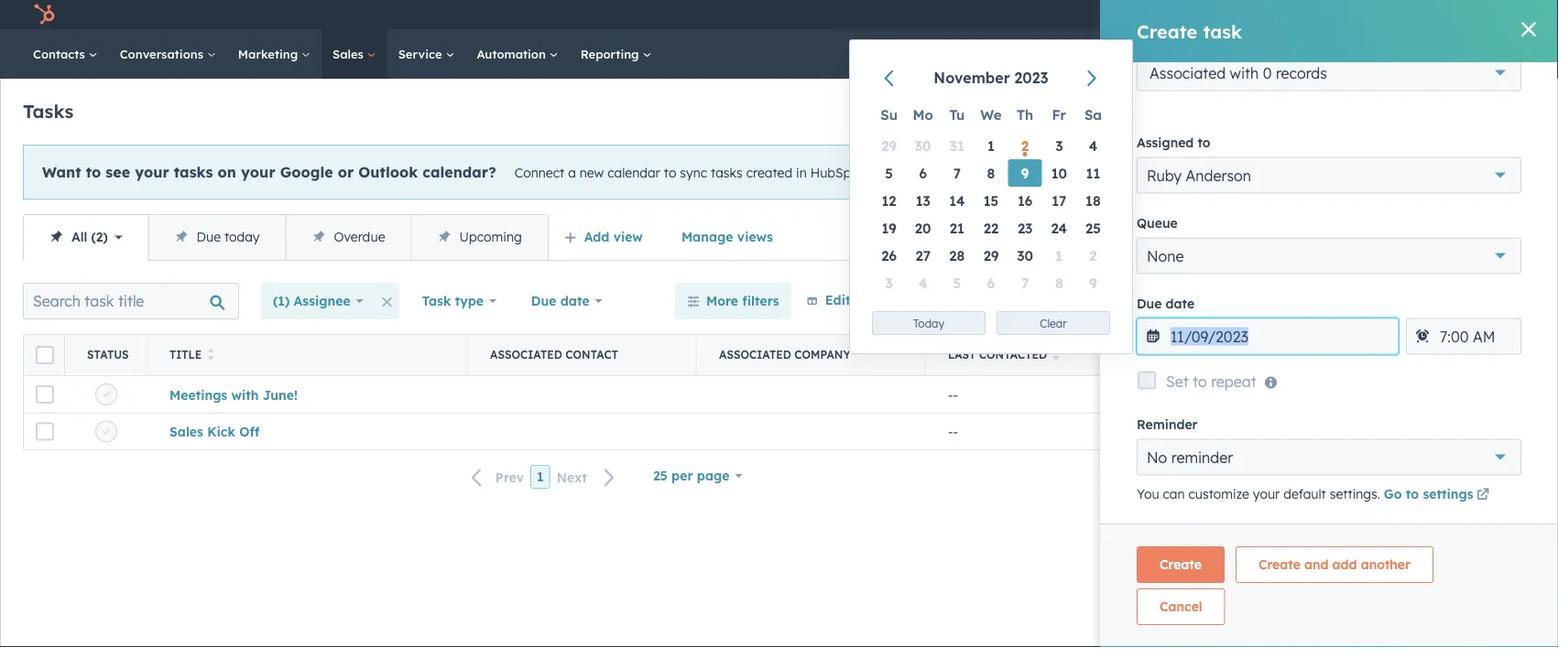 Task type: describe. For each thing, give the bounding box(es) containing it.
task
[[422, 293, 451, 309]]

1 vertical spatial settings
[[1423, 486, 1474, 502]]

hubspot.
[[811, 164, 867, 180]]

contacted
[[979, 348, 1047, 362]]

has
[[1334, 138, 1360, 157]]

1 horizontal spatial 2 menu item
[[1076, 242, 1110, 269]]

1 horizontal spatial task
[[1203, 20, 1243, 43]]

calling icon image
[[1254, 7, 1270, 24]]

no reminder
[[1147, 448, 1233, 467]]

workspace
[[1392, 157, 1473, 175]]

assigned
[[1137, 134, 1194, 150]]

service link
[[387, 29, 466, 79]]

add view button
[[552, 219, 659, 256]]

5 for bottommost 5 menu item
[[953, 274, 961, 292]]

0 vertical spatial 5 menu item
[[872, 159, 906, 187]]

want
[[42, 163, 81, 181]]

your down daily in the right bottom of the page
[[1450, 462, 1477, 478]]

15
[[984, 192, 999, 209]]

2 horizontal spatial due
[[1137, 295, 1162, 311]]

contact
[[566, 348, 618, 362]]

manage for manage views
[[682, 229, 733, 245]]

task status: not completed image
[[103, 429, 110, 436]]

last for last engagement
[[1131, 348, 1159, 362]]

close image
[[1522, 22, 1536, 37]]

1 vertical spatial 5 menu item
[[940, 269, 974, 297]]

2 down 25 'menu item'
[[1090, 247, 1097, 264]]

and inside button
[[1305, 557, 1329, 573]]

1 vertical spatial 30
[[1017, 247, 1033, 264]]

meetings with june! button
[[169, 387, 298, 403]]

21 menu item
[[940, 214, 974, 242]]

2 inside navigation
[[96, 229, 103, 245]]

to for want to see your tasks on your google or outlook calendar?
[[86, 163, 101, 181]]

kick
[[207, 424, 235, 440]]

22 menu item
[[974, 214, 1008, 242]]

prev
[[495, 469, 524, 485]]

to up the 12 menu item
[[892, 164, 906, 180]]

press to sort. element for last contacted
[[1053, 348, 1060, 363]]

self
[[1451, 7, 1472, 22]]

views
[[737, 229, 773, 245]]

10 menu item
[[1042, 159, 1076, 187]]

1 horizontal spatial 7
[[1022, 274, 1029, 292]]

sales kick off
[[169, 424, 260, 440]]

hubspot link
[[22, 4, 69, 26]]

you
[[1268, 440, 1291, 456]]

to left 'sync'
[[664, 164, 676, 180]]

pagination navigation
[[461, 465, 627, 490]]

0 vertical spatial of
[[1392, 440, 1404, 456]]

reminder
[[1137, 416, 1198, 432]]

next month image
[[1082, 69, 1102, 89]]

manage views link
[[670, 219, 785, 256]]

cancel button
[[1137, 589, 1225, 626]]

all
[[71, 229, 87, 245]]

0 vertical spatial 1 menu item
[[974, 132, 1008, 159]]

meetings
[[169, 387, 227, 403]]

due today link
[[148, 215, 285, 260]]

upgrade image
[[1173, 8, 1190, 24]]

sales for sales
[[333, 46, 367, 61]]

1 vertical spatial 8
[[1055, 274, 1063, 292]]

last contacted
[[948, 348, 1047, 362]]

add
[[1333, 557, 1357, 573]]

settings inside want to see your tasks on your google or outlook calendar? alert
[[909, 164, 960, 180]]

settings.
[[1330, 486, 1381, 502]]

none button
[[1137, 238, 1522, 274]]

5 for the topmost 5 menu item
[[885, 164, 893, 182]]

0 vertical spatial 6 menu item
[[906, 159, 940, 187]]

19
[[882, 219, 897, 237]]

go to settings link for connect a new calendar to sync tasks created in hubspot.
[[870, 164, 960, 180]]

self made
[[1451, 7, 1507, 22]]

overdue link
[[285, 215, 411, 260]]

28 menu item
[[940, 242, 974, 269]]

1 vertical spatial 4
[[919, 274, 928, 292]]

associated company column header
[[697, 335, 926, 376]]

conversations link
[[109, 29, 227, 79]]

0 horizontal spatial 8 menu item
[[974, 159, 1008, 187]]

1 vertical spatial 3
[[885, 274, 893, 292]]

save
[[954, 295, 980, 308]]

in inside now you can stay on top of your daily work, keep track of your schedule, and manage your leads all in one place.
[[1534, 462, 1545, 478]]

calendar
[[608, 164, 660, 180]]

ruby anderson image
[[1431, 6, 1447, 23]]

0 vertical spatial 6
[[919, 164, 927, 182]]

Search HubSpot search field
[[1301, 38, 1525, 70]]

0 horizontal spatial 9
[[1021, 164, 1029, 182]]

last for last contacted
[[948, 348, 976, 362]]

associated contact column header
[[468, 335, 697, 376]]

you
[[1137, 486, 1159, 502]]

all
[[1516, 462, 1530, 478]]

1 horizontal spatial 7 menu item
[[1008, 269, 1042, 297]]

0 vertical spatial 29 menu item
[[872, 132, 906, 159]]

go for go to prospecting
[[1319, 517, 1337, 533]]

2 horizontal spatial 1
[[1056, 247, 1063, 264]]

1 vertical spatial 9
[[1090, 274, 1097, 292]]

view for save view
[[983, 295, 1006, 308]]

overdue
[[334, 229, 385, 245]]

1 horizontal spatial date
[[1166, 295, 1195, 311]]

1 horizontal spatial 8 menu item
[[1042, 269, 1076, 297]]

31 menu item
[[940, 132, 974, 159]]

your right see
[[135, 163, 169, 181]]

1 horizontal spatial 30 menu item
[[1008, 242, 1042, 269]]

create button
[[1137, 547, 1225, 584]]

1 horizontal spatial 4 menu item
[[1076, 132, 1110, 159]]

1 button
[[531, 466, 550, 489]]

in inside want to see your tasks on your google or outlook calendar? alert
[[796, 164, 807, 180]]

your down the track
[[1253, 486, 1280, 502]]

import
[[1038, 105, 1075, 119]]

your up the 'manage'
[[1408, 440, 1435, 456]]

task type
[[422, 293, 484, 309]]

columns
[[855, 292, 908, 308]]

import link
[[1022, 97, 1090, 126]]

set
[[1166, 372, 1189, 391]]

press to sort. image
[[1053, 348, 1060, 361]]

service
[[398, 46, 446, 61]]

hubspot image
[[33, 4, 55, 26]]

conversations
[[120, 46, 207, 61]]

17 menu item
[[1042, 187, 1076, 214]]

start 2 tasks button
[[1033, 283, 1177, 320]]

no
[[1147, 448, 1167, 467]]

27
[[916, 247, 931, 264]]

th
[[1017, 106, 1034, 123]]

upcoming link
[[411, 215, 548, 260]]

due date element
[[1406, 318, 1522, 355]]

0 vertical spatial 29
[[882, 137, 897, 154]]

0 horizontal spatial 3 menu item
[[872, 269, 906, 297]]

go for go to settings
[[1384, 486, 1402, 502]]

top
[[1368, 440, 1388, 456]]

create and add another button
[[1236, 547, 1434, 584]]

0 horizontal spatial 7
[[954, 164, 961, 182]]

associated for associated company
[[719, 348, 791, 362]]

1 horizontal spatial tasks
[[711, 164, 743, 180]]

0 vertical spatial 3
[[1056, 137, 1063, 154]]

1 horizontal spatial 1
[[988, 137, 995, 154]]

task type button
[[410, 283, 508, 320]]

today
[[224, 229, 260, 245]]

tasks inside start 2 tasks button
[[1102, 293, 1135, 309]]

24 menu item
[[1042, 214, 1076, 242]]

due today
[[197, 229, 260, 245]]

view for add view
[[614, 229, 643, 245]]

17
[[1052, 192, 1067, 209]]

with for meetings
[[231, 387, 259, 403]]

and inside now you can stay on top of your daily work, keep track of your schedule, and manage your leads all in one place.
[[1370, 462, 1393, 478]]

21
[[950, 219, 965, 237]]

navigation containing all
[[23, 214, 549, 261]]

save view button
[[919, 287, 1022, 316]]

date inside popup button
[[560, 293, 590, 309]]

see
[[106, 163, 130, 181]]

next
[[557, 469, 587, 485]]

more filters
[[706, 293, 779, 309]]

november
[[934, 69, 1010, 87]]

to for go to settings
[[1406, 486, 1419, 502]]

15 menu item
[[974, 187, 1008, 214]]

0 horizontal spatial 30 menu item
[[906, 132, 940, 159]]

edit columns button
[[806, 289, 908, 313]]

1 vertical spatial prospecting
[[1358, 517, 1435, 533]]

queues
[[958, 105, 996, 119]]

create up associated with 0 records
[[1137, 20, 1198, 43]]

link opens in a new window image
[[1477, 485, 1490, 506]]

repeat
[[1211, 372, 1257, 391]]

set to repeat
[[1166, 372, 1257, 391]]

prospecting inside this panel has been replaced by the prospecting workspace
[[1300, 157, 1387, 175]]

1 horizontal spatial 29 menu item
[[974, 242, 1008, 269]]

replaced
[[1405, 138, 1469, 157]]

tasks banner
[[23, 92, 1192, 126]]

manage queues link
[[897, 97, 1011, 126]]

marketing link
[[227, 29, 322, 79]]

2023
[[1015, 69, 1049, 87]]

1 horizontal spatial 4
[[1089, 137, 1098, 154]]

been
[[1364, 138, 1400, 157]]

assignee
[[294, 293, 351, 309]]

stay
[[1320, 440, 1346, 456]]



Task type: vqa. For each thing, say whether or not it's contained in the screenshot.
tickets to the middle
no



Task type: locate. For each thing, give the bounding box(es) containing it.
tasks right start
[[1102, 293, 1135, 309]]

want to see your tasks on your google or outlook calendar? alert
[[23, 145, 1192, 200]]

14
[[949, 192, 965, 209]]

1 horizontal spatial sales
[[333, 46, 367, 61]]

1 vertical spatial manage
[[682, 229, 733, 245]]

settings left link opens in a new window image
[[1423, 486, 1474, 502]]

(1) assignee button
[[261, 283, 375, 320]]

due left 'today'
[[197, 229, 221, 245]]

notes
[[1137, 524, 1174, 540]]

13
[[916, 192, 931, 209]]

8 menu item up clear
[[1042, 269, 1076, 297]]

1 horizontal spatial 1 menu item
[[1042, 242, 1076, 269]]

1 vertical spatial sales
[[169, 424, 203, 440]]

HH:MM text field
[[1406, 318, 1522, 355]]

associated contact
[[490, 348, 618, 362]]

new
[[580, 164, 604, 180]]

3 up columns on the right top
[[885, 274, 893, 292]]

3
[[1056, 137, 1063, 154], [885, 274, 893, 292]]

5 menu item up '12' at the top
[[872, 159, 906, 187]]

0 horizontal spatial task
[[1154, 105, 1176, 119]]

(1)
[[273, 293, 290, 309]]

date up "associated contact" column header
[[560, 293, 590, 309]]

2 menu item down th
[[1008, 132, 1042, 159]]

due date button
[[519, 283, 614, 320]]

29 down su at the top
[[882, 137, 897, 154]]

associated left contact in the bottom of the page
[[490, 348, 562, 362]]

manage
[[913, 105, 955, 119], [682, 229, 733, 245]]

(
[[91, 229, 96, 245]]

30 menu item down the mo
[[906, 132, 940, 159]]

25 for 25 per page
[[653, 468, 668, 484]]

create left add
[[1259, 557, 1301, 573]]

and left add
[[1305, 557, 1329, 573]]

0 horizontal spatial 5
[[885, 164, 893, 182]]

1 down we
[[988, 137, 995, 154]]

0 horizontal spatial associated
[[490, 348, 562, 362]]

0 vertical spatial task
[[1203, 20, 1243, 43]]

1 vertical spatial on
[[1349, 440, 1364, 456]]

start 2 tasks
[[1056, 293, 1135, 309]]

to down the 'manage'
[[1406, 486, 1419, 502]]

in right created
[[796, 164, 807, 180]]

notifications button
[[1385, 0, 1416, 29]]

1 vertical spatial go
[[1384, 486, 1402, 502]]

7 up clear button
[[1022, 274, 1029, 292]]

4 menu item down 27
[[906, 269, 940, 297]]

7 down 31
[[954, 164, 961, 182]]

0 horizontal spatial press to sort. element
[[207, 348, 214, 363]]

19 menu item
[[872, 214, 906, 242]]

1 vertical spatial 6
[[987, 274, 995, 292]]

view inside popup button
[[614, 229, 643, 245]]

to left see
[[86, 163, 101, 181]]

5 up the 12 menu item
[[885, 164, 893, 182]]

0 vertical spatial manage
[[913, 105, 955, 119]]

1 horizontal spatial can
[[1294, 440, 1316, 456]]

queue
[[1137, 215, 1178, 231]]

search button
[[1511, 38, 1542, 70]]

automation
[[477, 46, 549, 61]]

1 horizontal spatial 6 menu item
[[974, 269, 1008, 297]]

0 horizontal spatial settings
[[909, 164, 960, 180]]

2 right start
[[1091, 293, 1098, 309]]

1 vertical spatial 1 menu item
[[1042, 242, 1076, 269]]

upgrade
[[1194, 8, 1243, 23]]

26 menu item
[[872, 242, 906, 269]]

0 horizontal spatial 4
[[919, 274, 928, 292]]

press to sort. element
[[207, 348, 214, 363], [1053, 348, 1060, 363]]

to down settings.
[[1341, 517, 1354, 533]]

1 horizontal spatial settings
[[1423, 486, 1474, 502]]

2 horizontal spatial go
[[1384, 486, 1402, 502]]

can right you
[[1163, 486, 1185, 502]]

in
[[796, 164, 807, 180], [1534, 462, 1545, 478]]

or
[[338, 163, 354, 181]]

28
[[949, 247, 965, 264]]

0 vertical spatial can
[[1294, 440, 1316, 456]]

with for associated
[[1230, 64, 1259, 82]]

2 down th
[[1022, 137, 1029, 154]]

16 menu item
[[1008, 187, 1042, 214]]

8 up 15 at the right top of page
[[987, 164, 995, 182]]

due date inside popup button
[[531, 293, 590, 309]]

associated inside associated with 0 records popup button
[[1150, 64, 1226, 82]]

8 up start
[[1055, 274, 1063, 292]]

0 vertical spatial prospecting
[[1300, 157, 1387, 175]]

16
[[1018, 192, 1033, 209]]

the
[[1496, 138, 1519, 157]]

your left google
[[241, 163, 275, 181]]

3 menu item up 10
[[1042, 132, 1076, 159]]

1 horizontal spatial on
[[1349, 440, 1364, 456]]

page
[[697, 468, 730, 484]]

menu containing self made
[[1172, 0, 1536, 29]]

27 menu item
[[906, 242, 940, 269]]

now you can stay on top of your daily work, keep track of your schedule, and manage your leads all in one place.
[[1229, 440, 1545, 500]]

1 vertical spatial create task
[[1117, 105, 1176, 119]]

associated up create task link
[[1150, 64, 1226, 82]]

with left 0
[[1230, 64, 1259, 82]]

clear
[[1040, 317, 1067, 330]]

25 inside 'menu item'
[[1086, 219, 1101, 237]]

last left engagement
[[1131, 348, 1159, 362]]

0 horizontal spatial 8
[[987, 164, 995, 182]]

manage left views in the left of the page
[[682, 229, 733, 245]]

1 press to sort. element from the left
[[207, 348, 214, 363]]

9 menu item up 16
[[1008, 159, 1042, 187]]

calendar?
[[423, 163, 496, 181]]

7 menu item
[[940, 159, 974, 187], [1008, 269, 1042, 297]]

2 horizontal spatial tasks
[[1102, 293, 1135, 309]]

2 inside button
[[1091, 293, 1098, 309]]

column header
[[24, 335, 65, 376]]

go
[[870, 164, 888, 180], [1384, 486, 1402, 502], [1319, 517, 1337, 533]]

to for go to prospecting
[[1341, 517, 1354, 533]]

29 menu item down su at the top
[[872, 132, 906, 159]]

1 last from the left
[[948, 348, 976, 362]]

create task up assigned at the right top of page
[[1117, 105, 1176, 119]]

29 menu item down 22
[[974, 242, 1008, 269]]

29
[[882, 137, 897, 154], [984, 247, 999, 264]]

25 per page
[[653, 468, 730, 484]]

on up due today
[[218, 163, 236, 181]]

7
[[954, 164, 961, 182], [1022, 274, 1029, 292]]

0 horizontal spatial and
[[1305, 557, 1329, 573]]

manage up 31
[[913, 105, 955, 119]]

sales link
[[322, 29, 387, 79]]

8 menu item up 15 at the right top of page
[[974, 159, 1008, 187]]

0 vertical spatial 8
[[987, 164, 995, 182]]

14 menu item
[[940, 187, 974, 214]]

0 horizontal spatial 6
[[919, 164, 927, 182]]

su
[[881, 106, 898, 123]]

tasks right 'sync'
[[711, 164, 743, 180]]

1 menu item
[[974, 132, 1008, 159], [1042, 242, 1076, 269]]

0 horizontal spatial 30
[[915, 137, 931, 154]]

25 left per on the left bottom
[[653, 468, 668, 484]]

4 menu item
[[1076, 132, 1110, 159], [906, 269, 940, 297]]

1 right 'prev'
[[537, 469, 544, 485]]

tasks
[[174, 163, 213, 181], [711, 164, 743, 180], [1102, 293, 1135, 309]]

8 menu item
[[974, 159, 1008, 187], [1042, 269, 1076, 297]]

records
[[1276, 64, 1327, 82]]

0 vertical spatial 30
[[915, 137, 931, 154]]

no reminder button
[[1137, 439, 1522, 476]]

go up '12' at the top
[[870, 164, 888, 180]]

0 horizontal spatial manage
[[682, 229, 733, 245]]

sales for sales kick off
[[169, 424, 203, 440]]

with inside popup button
[[1230, 64, 1259, 82]]

ruby
[[1147, 166, 1182, 184]]

link opens in a new window image inside go to prospecting link
[[1438, 520, 1451, 533]]

due up associated contact
[[531, 293, 557, 309]]

23 menu item
[[1008, 214, 1042, 242]]

prev button
[[461, 466, 531, 490]]

company
[[795, 348, 851, 362]]

25 menu item
[[1076, 214, 1110, 242]]

30
[[915, 137, 931, 154], [1017, 247, 1033, 264]]

1 down "24"
[[1056, 247, 1063, 264]]

0 vertical spatial 7
[[954, 164, 961, 182]]

press to sort. element right title
[[207, 348, 214, 363]]

9
[[1021, 164, 1029, 182], [1090, 274, 1097, 292]]

1 vertical spatial can
[[1163, 486, 1185, 502]]

Due date text field
[[1137, 318, 1399, 355]]

2 vertical spatial 1
[[537, 469, 544, 485]]

20 menu item
[[906, 214, 940, 242]]

0 horizontal spatial view
[[614, 229, 643, 245]]

sales
[[333, 46, 367, 61], [169, 424, 203, 440]]

to
[[1198, 134, 1211, 150], [86, 163, 101, 181], [664, 164, 676, 180], [892, 164, 906, 180], [1193, 372, 1207, 391], [1406, 486, 1419, 502], [1341, 517, 1354, 533]]

of right 'top'
[[1392, 440, 1404, 456]]

1 vertical spatial view
[[983, 295, 1006, 308]]

1 menu item down "24"
[[1042, 242, 1076, 269]]

settings image
[[1362, 8, 1378, 24]]

in right the all
[[1534, 462, 1545, 478]]

12 menu item
[[872, 187, 906, 214]]

task inside create task link
[[1154, 105, 1176, 119]]

date down none
[[1166, 295, 1195, 311]]

1 horizontal spatial manage
[[913, 105, 955, 119]]

1 horizontal spatial 9
[[1090, 274, 1097, 292]]

1 horizontal spatial due
[[531, 293, 557, 309]]

25 for 25
[[1086, 219, 1101, 237]]

2 last from the left
[[1131, 348, 1159, 362]]

view inside button
[[983, 295, 1006, 308]]

clear button
[[997, 311, 1110, 335]]

9 menu item
[[1008, 159, 1042, 187], [1076, 269, 1110, 297]]

and down 'top'
[[1370, 462, 1393, 478]]

another
[[1361, 557, 1411, 573]]

1 vertical spatial of
[[1263, 462, 1276, 478]]

create task up associated with 0 records
[[1137, 20, 1243, 43]]

25 inside popup button
[[653, 468, 668, 484]]

you can customize your default settings.
[[1137, 486, 1384, 502]]

associated for associated contact
[[490, 348, 562, 362]]

today
[[913, 317, 945, 330]]

30 menu item
[[906, 132, 940, 159], [1008, 242, 1042, 269]]

5 up the save
[[953, 274, 961, 292]]

due date up associated contact
[[531, 293, 590, 309]]

4 up 11 "menu item"
[[1089, 137, 1098, 154]]

notifications image
[[1392, 8, 1409, 25]]

to for assigned to
[[1198, 134, 1211, 150]]

0 vertical spatial go
[[870, 164, 888, 180]]

0 vertical spatial settings
[[909, 164, 960, 180]]

go to settings link for you can customize your default settings.
[[1384, 485, 1493, 506]]

customize
[[1189, 486, 1250, 502]]

manage inside "link"
[[913, 105, 955, 119]]

0 horizontal spatial with
[[231, 387, 259, 403]]

task status: not completed image
[[103, 392, 110, 399]]

0 vertical spatial view
[[614, 229, 643, 245]]

help image
[[1331, 8, 1347, 25]]

more
[[706, 293, 738, 309]]

13 menu item
[[906, 187, 940, 214]]

can
[[1294, 440, 1316, 456], [1163, 486, 1185, 502]]

6 menu item
[[906, 159, 940, 187], [974, 269, 1008, 297]]

6 up 13
[[919, 164, 927, 182]]

edit
[[825, 292, 851, 308]]

0 horizontal spatial 7 menu item
[[940, 159, 974, 187]]

0 horizontal spatial 4 menu item
[[906, 269, 940, 297]]

reporting
[[581, 46, 643, 61]]

anderson
[[1186, 166, 1252, 184]]

1 horizontal spatial and
[[1370, 462, 1393, 478]]

go to settings link up 13
[[870, 164, 960, 180]]

1 inside button
[[537, 469, 544, 485]]

1 horizontal spatial 3 menu item
[[1042, 132, 1076, 159]]

press to sort. image
[[207, 348, 214, 361]]

2 menu item
[[1008, 132, 1042, 159], [1076, 242, 1110, 269]]

can right you in the right bottom of the page
[[1294, 440, 1316, 456]]

1 vertical spatial 29
[[984, 247, 999, 264]]

task left calling icon
[[1203, 20, 1243, 43]]

status column header
[[65, 335, 148, 376]]

0 horizontal spatial 2 menu item
[[1008, 132, 1042, 159]]

your down you in the right bottom of the page
[[1279, 462, 1306, 478]]

self made button
[[1420, 0, 1535, 29]]

1 horizontal spatial go to settings link
[[1384, 485, 1493, 506]]

9 up start 2 tasks
[[1090, 274, 1097, 292]]

1 horizontal spatial 29
[[984, 247, 999, 264]]

0 vertical spatial 7 menu item
[[940, 159, 974, 187]]

)
[[103, 229, 108, 245]]

1 vertical spatial 5
[[953, 274, 961, 292]]

more filters link
[[675, 283, 791, 320]]

mo
[[913, 106, 933, 123]]

tu
[[950, 106, 965, 123]]

1 horizontal spatial 9 menu item
[[1076, 269, 1110, 297]]

on inside want to see your tasks on your google or outlook calendar? alert
[[218, 163, 236, 181]]

0 horizontal spatial 25
[[653, 468, 668, 484]]

create right sa
[[1117, 105, 1151, 119]]

on inside now you can stay on top of your daily work, keep track of your schedule, and manage your leads all in one place.
[[1349, 440, 1364, 456]]

due
[[197, 229, 221, 245], [531, 293, 557, 309], [1137, 295, 1162, 311]]

search image
[[1520, 48, 1533, 60]]

last
[[948, 348, 976, 362], [1131, 348, 1159, 362]]

last down today button on the right of the page
[[948, 348, 976, 362]]

of down you in the right bottom of the page
[[1263, 462, 1276, 478]]

due inside due today link
[[197, 229, 221, 245]]

go to settings link inside want to see your tasks on your google or outlook calendar? alert
[[870, 164, 960, 180]]

go to settings link down the 'manage'
[[1384, 485, 1493, 506]]

1 vertical spatial 7
[[1022, 274, 1029, 292]]

1 vertical spatial 30 menu item
[[1008, 242, 1042, 269]]

1 horizontal spatial press to sort. element
[[1053, 348, 1060, 363]]

to right set
[[1193, 372, 1207, 391]]

edit columns
[[825, 292, 908, 308]]

2 right "all" on the top of the page
[[96, 229, 103, 245]]

0 horizontal spatial tasks
[[174, 163, 213, 181]]

1 vertical spatial 6 menu item
[[974, 269, 1008, 297]]

1 horizontal spatial 8
[[1055, 274, 1063, 292]]

press to sort. element down clear button
[[1053, 348, 1060, 363]]

0 horizontal spatial go to settings link
[[870, 164, 960, 180]]

contacts link
[[22, 29, 109, 79]]

1 horizontal spatial last
[[1131, 348, 1159, 362]]

navigation
[[23, 214, 549, 261]]

this panel has been replaced by the prospecting workspace
[[1254, 138, 1519, 175]]

reporting link
[[570, 29, 663, 79]]

google
[[280, 163, 333, 181]]

20
[[915, 219, 931, 237]]

sa
[[1085, 106, 1102, 123]]

to for set to repeat
[[1193, 372, 1207, 391]]

create task inside create task link
[[1117, 105, 1176, 119]]

0 vertical spatial 9 menu item
[[1008, 159, 1042, 187]]

due inside due date popup button
[[531, 293, 557, 309]]

29 down "22" menu item
[[984, 247, 999, 264]]

30 down 23 'menu item'
[[1017, 247, 1033, 264]]

create inside tasks banner
[[1117, 105, 1151, 119]]

0 vertical spatial on
[[218, 163, 236, 181]]

0 vertical spatial 2 menu item
[[1008, 132, 1042, 159]]

due down none
[[1137, 295, 1162, 311]]

ruby anderson button
[[1137, 157, 1522, 194]]

assigned to
[[1137, 134, 1211, 150]]

-
[[948, 387, 953, 403], [953, 387, 958, 403], [1131, 387, 1137, 403], [1137, 387, 1142, 403], [948, 424, 953, 440], [953, 424, 958, 440], [1131, 424, 1137, 440], [1137, 424, 1142, 440]]

create down "notes"
[[1160, 557, 1202, 573]]

25 per page button
[[641, 458, 754, 495]]

view right add at the left of the page
[[614, 229, 643, 245]]

link opens in a new window image
[[1477, 489, 1490, 502], [1438, 515, 1451, 537], [1438, 520, 1451, 533]]

6 up the 'save view'
[[987, 274, 995, 292]]

we
[[981, 106, 1002, 123]]

close image
[[1158, 168, 1169, 179]]

1 vertical spatial 4 menu item
[[906, 269, 940, 297]]

on left 'top'
[[1349, 440, 1364, 456]]

30 down the mo
[[915, 137, 931, 154]]

sales left service
[[333, 46, 367, 61]]

3 menu item
[[1042, 132, 1076, 159], [872, 269, 906, 297]]

29 menu item
[[872, 132, 906, 159], [974, 242, 1008, 269]]

associated down the filters
[[719, 348, 791, 362]]

2 vertical spatial go
[[1319, 517, 1337, 533]]

2 press to sort. element from the left
[[1053, 348, 1060, 363]]

menu item
[[1280, 0, 1322, 29]]

1 horizontal spatial 6
[[987, 274, 995, 292]]

work,
[[1471, 440, 1503, 456]]

can inside now you can stay on top of your daily work, keep track of your schedule, and manage your leads all in one place.
[[1294, 440, 1316, 456]]

view
[[614, 229, 643, 245], [983, 295, 1006, 308]]

with left the june!
[[231, 387, 259, 403]]

11 menu item
[[1076, 159, 1110, 187]]

3 menu item down 26
[[872, 269, 906, 297]]

1 vertical spatial 29 menu item
[[974, 242, 1008, 269]]

go inside alert
[[870, 164, 888, 180]]

23
[[1018, 219, 1033, 237]]

create inside button
[[1259, 557, 1301, 573]]

to up ruby anderson
[[1198, 134, 1211, 150]]

0 horizontal spatial due date
[[531, 293, 590, 309]]

1 horizontal spatial of
[[1392, 440, 1404, 456]]

manage
[[1396, 462, 1447, 478]]

30 menu item down the 23
[[1008, 242, 1042, 269]]

help button
[[1324, 0, 1355, 29]]

0 horizontal spatial of
[[1263, 462, 1276, 478]]

7 menu item right the 'save view'
[[1008, 269, 1042, 297]]

go right one
[[1384, 486, 1402, 502]]

5 menu item
[[872, 159, 906, 187], [940, 269, 974, 297]]

7 menu item up 14 at the right of the page
[[940, 159, 974, 187]]

sales kick off button
[[169, 424, 260, 440]]

18
[[1086, 192, 1101, 209]]

associated for associated with 0 records
[[1150, 64, 1226, 82]]

press to sort. element for title
[[207, 348, 214, 363]]

go down default
[[1319, 517, 1337, 533]]

1 horizontal spatial 5
[[953, 274, 961, 292]]

0 horizontal spatial 1
[[537, 469, 544, 485]]

9 menu item down 25 'menu item'
[[1076, 269, 1110, 297]]

create inside button
[[1160, 557, 1202, 573]]

go to prospecting link
[[1319, 515, 1454, 537]]

0 vertical spatial 4 menu item
[[1076, 132, 1110, 159]]

0 horizontal spatial date
[[560, 293, 590, 309]]

associated inside associated company "column header"
[[719, 348, 791, 362]]

0 vertical spatial create task
[[1137, 20, 1243, 43]]

9 up 16
[[1021, 164, 1029, 182]]

2 menu item up start 2 tasks
[[1076, 242, 1110, 269]]

go to settings
[[1384, 486, 1474, 502]]

0 vertical spatial 4
[[1089, 137, 1098, 154]]

automation link
[[466, 29, 570, 79]]

25
[[1086, 219, 1101, 237], [653, 468, 668, 484]]

18 menu item
[[1076, 187, 1110, 214]]

manage for manage queues
[[913, 105, 955, 119]]

0 vertical spatial 9
[[1021, 164, 1029, 182]]

associated inside "associated contact" column header
[[490, 348, 562, 362]]

task up assigned at the right top of page
[[1154, 105, 1176, 119]]

1 horizontal spatial due date
[[1137, 295, 1195, 311]]

0 vertical spatial 1
[[988, 137, 995, 154]]

11
[[1086, 164, 1101, 182]]

add
[[584, 229, 610, 245]]

Search task title search field
[[23, 283, 239, 320]]

1 vertical spatial 9 menu item
[[1076, 269, 1110, 297]]

0 horizontal spatial go
[[870, 164, 888, 180]]

0 horizontal spatial can
[[1163, 486, 1185, 502]]

previous month image
[[880, 69, 901, 89]]

1 vertical spatial 1
[[1056, 247, 1063, 264]]

1 menu item down we
[[974, 132, 1008, 159]]

menu
[[1172, 0, 1536, 29]]



